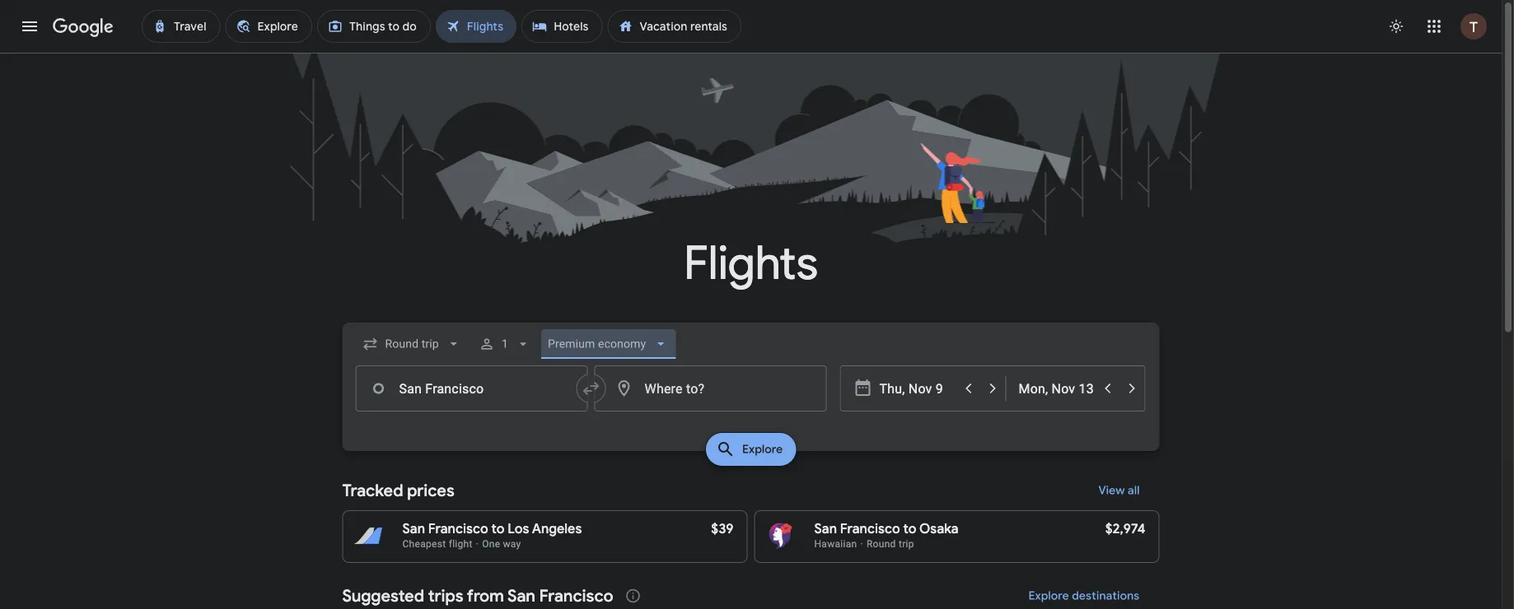 Task type: vqa. For each thing, say whether or not it's contained in the screenshot.
scottsdalearts.org Link
no



Task type: locate. For each thing, give the bounding box(es) containing it.
san
[[403, 521, 425, 538], [815, 521, 837, 538], [507, 586, 536, 607]]

all
[[1128, 484, 1140, 499]]

round trip
[[867, 539, 914, 550]]

san francisco to los angeles
[[403, 521, 582, 538]]

francisco down angeles at the left
[[539, 586, 614, 607]]

1 to from the left
[[492, 521, 505, 538]]

francisco
[[428, 521, 488, 538], [840, 521, 900, 538], [539, 586, 614, 607]]

trip
[[899, 539, 914, 550]]

explore destinations
[[1029, 589, 1140, 604]]

Where to? text field
[[595, 366, 827, 412]]

2 horizontal spatial san
[[815, 521, 837, 538]]

san up the hawaiian
[[815, 521, 837, 538]]

francisco up round
[[840, 521, 900, 538]]

hawaiian
[[815, 539, 857, 550]]

0 horizontal spatial san
[[403, 521, 425, 538]]

destinations
[[1072, 589, 1140, 604]]

explore up tracked prices 'region'
[[742, 442, 783, 457]]

san for san francisco to los angeles
[[403, 521, 425, 538]]

san francisco to osaka
[[815, 521, 959, 538]]

flights
[[684, 234, 818, 293]]

 image
[[476, 539, 479, 550]]

explore for explore
[[742, 442, 783, 457]]

0 vertical spatial explore
[[742, 442, 783, 457]]

round
[[867, 539, 896, 550]]

to
[[492, 521, 505, 538], [904, 521, 917, 538]]

1 vertical spatial explore
[[1029, 589, 1070, 604]]

0 horizontal spatial to
[[492, 521, 505, 538]]

0 horizontal spatial francisco
[[428, 521, 488, 538]]

None text field
[[356, 366, 588, 412]]

2 to from the left
[[904, 521, 917, 538]]

to up trip
[[904, 521, 917, 538]]

change appearance image
[[1377, 7, 1416, 46]]

2 horizontal spatial francisco
[[840, 521, 900, 538]]

francisco up flight
[[428, 521, 488, 538]]

san up cheapest
[[403, 521, 425, 538]]

explore left destinations
[[1029, 589, 1070, 604]]

1 horizontal spatial explore
[[1029, 589, 1070, 604]]

0 horizontal spatial explore
[[742, 442, 783, 457]]

flight
[[449, 539, 473, 550]]

explore destinations button
[[1009, 577, 1160, 610]]

cheapest flight
[[403, 539, 473, 550]]

Departure text field
[[880, 367, 955, 411]]

to for los
[[492, 521, 505, 538]]

way
[[503, 539, 521, 550]]

explore
[[742, 442, 783, 457], [1029, 589, 1070, 604]]

to up one way
[[492, 521, 505, 538]]

explore inside flight search field
[[742, 442, 783, 457]]

explore for explore destinations
[[1029, 589, 1070, 604]]

1 horizontal spatial to
[[904, 521, 917, 538]]

francisco for osaka
[[840, 521, 900, 538]]

cheapest
[[403, 539, 446, 550]]

los
[[508, 521, 529, 538]]

san right the from
[[507, 586, 536, 607]]

None field
[[356, 330, 469, 359], [541, 330, 676, 359], [356, 330, 469, 359], [541, 330, 676, 359]]

1 horizontal spatial san
[[507, 586, 536, 607]]



Task type: describe. For each thing, give the bounding box(es) containing it.
39 US dollars text field
[[711, 521, 734, 538]]

 image inside tracked prices 'region'
[[476, 539, 479, 550]]

$2,974
[[1106, 521, 1146, 538]]

tracked
[[342, 480, 403, 501]]

prices
[[407, 480, 455, 501]]

one way
[[482, 539, 521, 550]]

trips
[[428, 586, 463, 607]]

view all
[[1099, 484, 1140, 499]]

one
[[482, 539, 500, 550]]

suggested trips from san francisco
[[342, 586, 614, 607]]

1
[[502, 337, 508, 351]]

osaka
[[920, 521, 959, 538]]

tracked prices region
[[342, 471, 1160, 564]]

2974 US dollars text field
[[1106, 521, 1146, 538]]

1 horizontal spatial francisco
[[539, 586, 614, 607]]

tracked prices
[[342, 480, 455, 501]]

main menu image
[[20, 16, 40, 36]]

san for san francisco to osaka
[[815, 521, 837, 538]]

Return text field
[[1019, 367, 1095, 411]]

francisco for los
[[428, 521, 488, 538]]

angeles
[[532, 521, 582, 538]]

explore button
[[706, 433, 796, 466]]

$39
[[711, 521, 734, 538]]

1 button
[[472, 325, 538, 364]]

from
[[467, 586, 504, 607]]

Flight search field
[[329, 323, 1173, 471]]

view
[[1099, 484, 1125, 499]]

suggested
[[342, 586, 424, 607]]

to for osaka
[[904, 521, 917, 538]]



